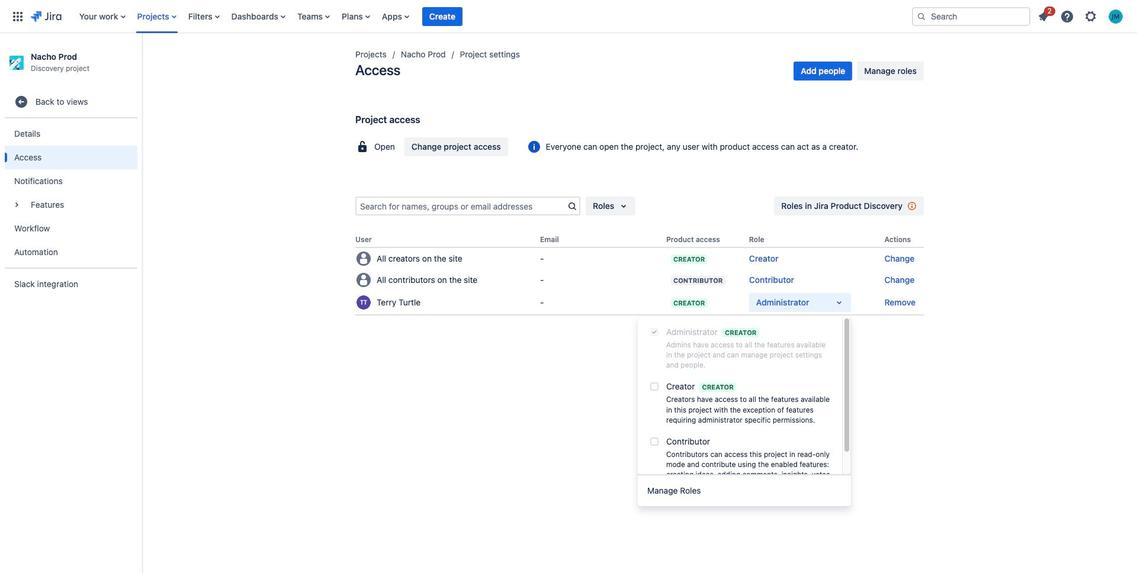 Task type: vqa. For each thing, say whether or not it's contained in the screenshot.
list item
yes



Task type: describe. For each thing, give the bounding box(es) containing it.
your profile and settings image
[[1109, 9, 1124, 23]]

search image
[[565, 199, 580, 213]]

appswitcher icon image
[[11, 9, 25, 23]]

0 horizontal spatial list
[[73, 0, 903, 33]]

info icon image
[[906, 199, 920, 213]]

jira product discovery navigation element
[[0, 33, 142, 574]]

current project sidebar image
[[129, 47, 155, 71]]

info image
[[527, 140, 541, 154]]



Task type: locate. For each thing, give the bounding box(es) containing it.
Search field
[[913, 7, 1031, 26]]

None search field
[[913, 7, 1031, 26]]

jira image
[[31, 9, 61, 23], [31, 9, 61, 23]]

Search for names, groups or email addresses field
[[357, 198, 565, 215]]

search image
[[917, 12, 927, 21]]

0 horizontal spatial list item
[[422, 0, 463, 33]]

back to views image
[[14, 95, 28, 109]]

1 horizontal spatial list item
[[1034, 4, 1056, 26]]

open project icon image
[[356, 140, 370, 154]]

primary element
[[7, 0, 903, 33]]

notifications image
[[1037, 9, 1051, 23]]

group
[[5, 83, 137, 304], [5, 118, 137, 268], [638, 317, 852, 495]]

banner
[[0, 0, 1138, 33]]

open roles dropdown image
[[833, 296, 847, 310]]

help image
[[1061, 9, 1075, 23]]

list item
[[422, 0, 463, 33], [1034, 4, 1056, 26]]

1 horizontal spatial list
[[1034, 4, 1131, 27]]

settings image
[[1085, 9, 1099, 23]]

list
[[73, 0, 903, 33], [1034, 4, 1131, 27]]



